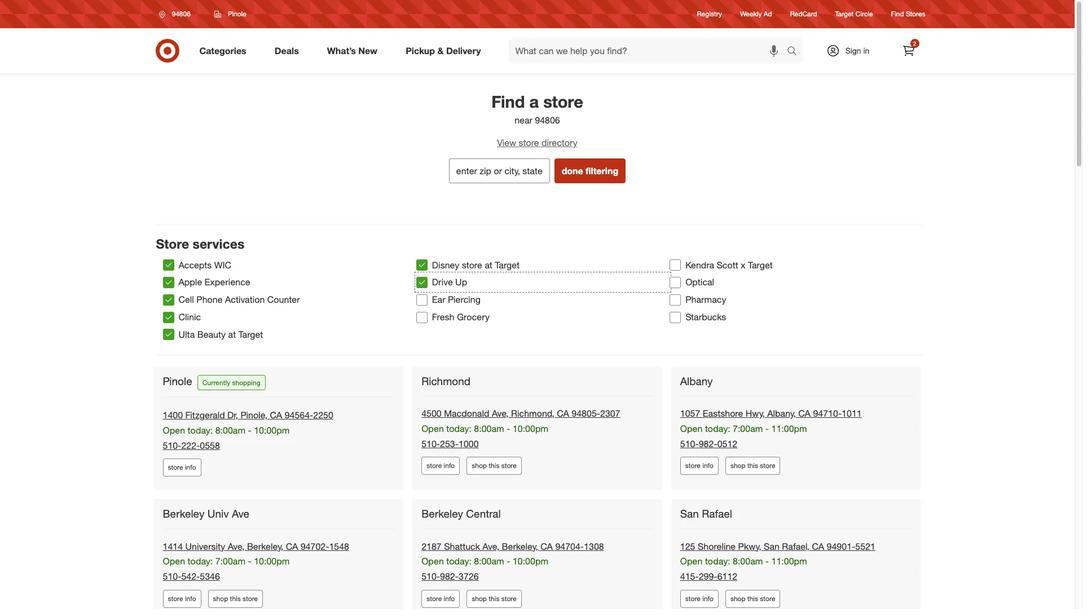 Task type: describe. For each thing, give the bounding box(es) containing it.
510- for richmond
[[422, 438, 440, 450]]

shopping
[[232, 379, 261, 387]]

categories link
[[190, 38, 261, 63]]

store down '510-982-3726' link
[[427, 595, 442, 604]]

store down 222-
[[168, 464, 183, 472]]

store services group
[[163, 257, 924, 344]]

pickup & delivery
[[406, 45, 481, 56]]

415-
[[681, 572, 699, 583]]

this for berkeley central
[[489, 595, 500, 604]]

Kendra Scott x Target checkbox
[[670, 260, 682, 271]]

at for beauty
[[228, 329, 236, 340]]

store info link for richmond
[[422, 458, 460, 476]]

94704-
[[556, 541, 584, 552]]

ulta beauty at target
[[179, 329, 263, 340]]

store info for pinole
[[168, 464, 196, 472]]

6112
[[718, 572, 738, 583]]

deals link
[[265, 38, 313, 63]]

find for stores
[[892, 10, 905, 18]]

store info for san rafael
[[686, 595, 714, 604]]

shop this store button for berkeley central
[[467, 591, 522, 609]]

Pharmacy checkbox
[[670, 295, 682, 306]]

berkeley univ ave
[[163, 508, 250, 521]]

11:00pm inside the 1057 eastshore hwy, albany, ca 94710-1011 open today: 7:00am - 11:00pm 510-982-0512
[[772, 423, 808, 435]]

shop this store button for richmond
[[467, 458, 522, 476]]

store down 4500 macdonald ave, richmond, ca 94805-2307 open today: 8:00am - 10:00pm 510-253-1000
[[502, 462, 517, 471]]

1400
[[163, 410, 183, 421]]

shattuck
[[444, 541, 480, 552]]

cell
[[179, 294, 194, 306]]

shop this store for san rafael
[[731, 595, 776, 604]]

search
[[782, 46, 809, 57]]

what's new
[[327, 45, 378, 56]]

store info link for berkeley univ ave
[[163, 591, 201, 609]]

apple
[[179, 277, 202, 288]]

Apple Experience checkbox
[[163, 277, 174, 288]]

ear
[[432, 294, 446, 306]]

94806 inside find a store near 94806
[[535, 115, 560, 126]]

510-982-0512 link
[[681, 438, 738, 450]]

beauty
[[197, 329, 226, 340]]

today: inside 125 shoreline pkwy, san rafael, ca 94901-5521 open today: 8:00am - 11:00pm 415-299-6112
[[706, 556, 731, 568]]

510- for albany
[[681, 438, 699, 450]]

registry
[[698, 10, 723, 18]]

today: for pinole
[[188, 425, 213, 436]]

info for albany
[[703, 462, 714, 471]]

1011
[[842, 408, 862, 419]]

4500
[[422, 408, 442, 419]]

info for berkeley central
[[444, 595, 455, 604]]

scott
[[717, 259, 739, 271]]

starbucks
[[686, 312, 727, 323]]

done filtering
[[562, 165, 619, 177]]

today: for berkeley univ ave
[[188, 556, 213, 568]]

berkeley central
[[422, 508, 501, 521]]

open inside 125 shoreline pkwy, san rafael, ca 94901-5521 open today: 8:00am - 11:00pm 415-299-6112
[[681, 556, 703, 568]]

shop this store for berkeley central
[[472, 595, 517, 604]]

currently shopping
[[203, 379, 261, 387]]

510- for pinole
[[163, 440, 181, 451]]

shop this store for albany
[[731, 462, 776, 471]]

pinole button
[[207, 4, 254, 24]]

albany
[[681, 375, 713, 388]]

this for richmond
[[489, 462, 500, 471]]

Drive Up checkbox
[[417, 277, 428, 288]]

fresh
[[432, 312, 455, 323]]

299-
[[699, 572, 718, 583]]

open for richmond
[[422, 423, 444, 435]]

ave, for richmond
[[492, 408, 509, 419]]

enter
[[457, 165, 478, 177]]

94901-
[[827, 541, 856, 552]]

at for store
[[485, 259, 493, 271]]

target circle
[[836, 10, 874, 18]]

ca for albany
[[799, 408, 811, 419]]

rafael
[[702, 508, 733, 521]]

10:00pm for pinole
[[254, 425, 290, 436]]

store info link for pinole
[[163, 459, 201, 477]]

find for a
[[492, 91, 525, 112]]

pinole inside dropdown button
[[228, 10, 247, 18]]

what's new link
[[318, 38, 392, 63]]

store down the 1057 eastshore hwy, albany, ca 94710-1011 open today: 7:00am - 11:00pm 510-982-0512
[[761, 462, 776, 471]]

fitzgerald
[[185, 410, 225, 421]]

phone
[[197, 294, 223, 306]]

berkeley for berkeley central
[[422, 508, 464, 521]]

store down 2187 shattuck ave, berkeley, ca 94704-1308 open today: 8:00am - 10:00pm 510-982-3726
[[502, 595, 517, 604]]

10:00pm for berkeley central
[[513, 556, 549, 568]]

2 link
[[897, 38, 922, 63]]

richmond,
[[512, 408, 555, 419]]

- for pinole
[[248, 425, 252, 436]]

982- for albany
[[699, 438, 718, 450]]

circle
[[856, 10, 874, 18]]

wic
[[214, 259, 232, 271]]

shop for berkeley central
[[472, 595, 487, 604]]

ave, for berkeley univ ave
[[228, 541, 245, 552]]

510-253-1000 link
[[422, 438, 479, 450]]

accepts
[[179, 259, 212, 271]]

510-542-5346 link
[[163, 572, 220, 583]]

ca for pinole
[[270, 410, 282, 421]]

redcard link
[[791, 9, 818, 19]]

albany,
[[768, 408, 797, 419]]

What can we help you find? suggestions appear below search field
[[509, 38, 790, 63]]

shop for san rafael
[[731, 595, 746, 604]]

eastshore
[[703, 408, 744, 419]]

store info for albany
[[686, 462, 714, 471]]

shop this store button for berkeley univ ave
[[208, 591, 263, 609]]

today: for berkeley central
[[447, 556, 472, 568]]

store info for berkeley central
[[427, 595, 455, 604]]

kendra scott x target
[[686, 259, 773, 271]]

new
[[359, 45, 378, 56]]

clinic
[[179, 312, 201, 323]]

94702-
[[301, 541, 329, 552]]

accepts wic
[[179, 259, 232, 271]]

weekly ad link
[[741, 9, 773, 19]]

10:00pm for richmond
[[513, 423, 549, 435]]

or
[[494, 165, 502, 177]]

this for berkeley univ ave
[[230, 595, 241, 604]]

510-982-3726 link
[[422, 572, 479, 583]]

info for berkeley univ ave
[[185, 595, 196, 604]]

drive
[[432, 277, 453, 288]]

8:00am for pinole
[[215, 425, 246, 436]]

open for berkeley central
[[422, 556, 444, 568]]

university
[[185, 541, 225, 552]]

services
[[193, 236, 245, 252]]

shop for albany
[[731, 462, 746, 471]]

510-222-0558 link
[[163, 440, 220, 451]]

info for richmond
[[444, 462, 455, 471]]

2307
[[601, 408, 621, 419]]

8:00am inside 125 shoreline pkwy, san rafael, ca 94901-5521 open today: 8:00am - 11:00pm 415-299-6112
[[733, 556, 764, 568]]

delivery
[[447, 45, 481, 56]]

target for ulta beauty at target
[[239, 329, 263, 340]]

Cell Phone Activation Counter checkbox
[[163, 295, 174, 306]]



Task type: vqa. For each thing, say whether or not it's contained in the screenshot.


Task type: locate. For each thing, give the bounding box(es) containing it.
berkeley univ ave link
[[163, 508, 252, 521]]

ca for berkeley central
[[541, 541, 553, 552]]

- for berkeley central
[[507, 556, 511, 568]]

berkeley, left 94704-
[[502, 541, 539, 552]]

view store directory
[[497, 137, 578, 148]]

0 vertical spatial pinole
[[228, 10, 247, 18]]

open for berkeley univ ave
[[163, 556, 185, 568]]

today: inside 1414 university ave, berkeley, ca 94702-1548 open today: 7:00am - 10:00pm 510-542-5346
[[188, 556, 213, 568]]

open inside the 1057 eastshore hwy, albany, ca 94710-1011 open today: 7:00am - 11:00pm 510-982-0512
[[681, 423, 703, 435]]

0 horizontal spatial berkeley
[[163, 508, 205, 521]]

at right beauty
[[228, 329, 236, 340]]

ave, for berkeley central
[[483, 541, 500, 552]]

shop this store button for albany
[[726, 458, 781, 476]]

shop down 3726
[[472, 595, 487, 604]]

dr,
[[228, 410, 238, 421]]

berkeley, down "ave"
[[247, 541, 284, 552]]

7:00am for albany
[[733, 423, 764, 435]]

982- for berkeley central
[[440, 572, 459, 583]]

ca left 94704-
[[541, 541, 553, 552]]

222-
[[181, 440, 200, 451]]

redcard
[[791, 10, 818, 18]]

disney store at target
[[432, 259, 520, 271]]

510- down 4500
[[422, 438, 440, 450]]

1 vertical spatial 7:00am
[[215, 556, 246, 568]]

510- down '1414'
[[163, 572, 181, 583]]

san inside 125 shoreline pkwy, san rafael, ca 94901-5521 open today: 8:00am - 11:00pm 415-299-6112
[[764, 541, 780, 552]]

- for berkeley univ ave
[[248, 556, 252, 568]]

store inside group
[[462, 259, 483, 271]]

open up 415- at the right bottom of page
[[681, 556, 703, 568]]

510- inside 1414 university ave, berkeley, ca 94702-1548 open today: 7:00am - 10:00pm 510-542-5346
[[163, 572, 181, 583]]

today: down eastshore
[[706, 423, 731, 435]]

shop
[[472, 462, 487, 471], [731, 462, 746, 471], [213, 595, 228, 604], [472, 595, 487, 604], [731, 595, 746, 604]]

san rafael
[[681, 508, 733, 521]]

510- inside 2187 shattuck ave, berkeley, ca 94704-1308 open today: 8:00am - 10:00pm 510-982-3726
[[422, 572, 440, 583]]

ca inside 125 shoreline pkwy, san rafael, ca 94901-5521 open today: 8:00am - 11:00pm 415-299-6112
[[813, 541, 825, 552]]

- down 1414 university ave, berkeley, ca 94702-1548 "link"
[[248, 556, 252, 568]]

ca left 94805-
[[557, 408, 570, 419]]

2187 shattuck ave, berkeley, ca 94704-1308 link
[[422, 541, 604, 552]]

shop this store button for san rafael
[[726, 591, 781, 609]]

shop for berkeley univ ave
[[213, 595, 228, 604]]

1 horizontal spatial berkeley,
[[502, 541, 539, 552]]

shop this store down 0512
[[731, 462, 776, 471]]

berkeley, inside 2187 shattuck ave, berkeley, ca 94704-1308 open today: 8:00am - 10:00pm 510-982-3726
[[502, 541, 539, 552]]

ca right 'rafael,'
[[813, 541, 825, 552]]

Clinic checkbox
[[163, 312, 174, 323]]

1 horizontal spatial berkeley
[[422, 508, 464, 521]]

10:00pm inside 4500 macdonald ave, richmond, ca 94805-2307 open today: 8:00am - 10:00pm 510-253-1000
[[513, 423, 549, 435]]

info down '510-982-3726' link
[[444, 595, 455, 604]]

ad
[[764, 10, 773, 18]]

2187 shattuck ave, berkeley, ca 94704-1308 open today: 8:00am - 10:00pm 510-982-3726
[[422, 541, 604, 583]]

today: down fitzgerald
[[188, 425, 213, 436]]

0 vertical spatial san
[[681, 508, 699, 521]]

8:00am up 3726
[[474, 556, 505, 568]]

target
[[836, 10, 854, 18], [495, 259, 520, 271], [749, 259, 773, 271], [239, 329, 263, 340]]

sign in link
[[817, 38, 888, 63]]

berkeley, inside 1414 university ave, berkeley, ca 94702-1548 open today: 7:00am - 10:00pm 510-542-5346
[[247, 541, 284, 552]]

shop this store for berkeley univ ave
[[213, 595, 258, 604]]

1 vertical spatial san
[[764, 541, 780, 552]]

info down 510-982-0512 link
[[703, 462, 714, 471]]

0 horizontal spatial find
[[492, 91, 525, 112]]

ca inside the 1057 eastshore hwy, albany, ca 94710-1011 open today: 7:00am - 11:00pm 510-982-0512
[[799, 408, 811, 419]]

982- down shattuck
[[440, 572, 459, 583]]

0 horizontal spatial 982-
[[440, 572, 459, 583]]

shop this store button down 6112
[[726, 591, 781, 609]]

10:00pm inside 2187 shattuck ave, berkeley, ca 94704-1308 open today: 8:00am - 10:00pm 510-982-3726
[[513, 556, 549, 568]]

this down 4500 macdonald ave, richmond, ca 94805-2307 open today: 8:00am - 10:00pm 510-253-1000
[[489, 462, 500, 471]]

510- inside 1400 fitzgerald dr, pinole, ca 94564-2250 open today: 8:00am - 10:00pm 510-222-0558
[[163, 440, 181, 451]]

today: for albany
[[706, 423, 731, 435]]

- down 1400 fitzgerald dr, pinole, ca 94564-2250 link
[[248, 425, 252, 436]]

Optical checkbox
[[670, 277, 682, 288]]

find stores link
[[892, 9, 926, 19]]

up
[[456, 277, 468, 288]]

510- for berkeley central
[[422, 572, 440, 583]]

pharmacy
[[686, 294, 727, 306]]

info down 299-
[[703, 595, 714, 604]]

store down 1414 university ave, berkeley, ca 94702-1548 open today: 7:00am - 10:00pm 510-542-5346
[[243, 595, 258, 604]]

ave,
[[492, 408, 509, 419], [228, 541, 245, 552], [483, 541, 500, 552]]

open inside 4500 macdonald ave, richmond, ca 94805-2307 open today: 8:00am - 10:00pm 510-253-1000
[[422, 423, 444, 435]]

510- down 2187
[[422, 572, 440, 583]]

0512
[[718, 438, 738, 450]]

Fresh Grocery checkbox
[[417, 312, 428, 323]]

982- inside the 1057 eastshore hwy, albany, ca 94710-1011 open today: 7:00am - 11:00pm 510-982-0512
[[699, 438, 718, 450]]

pinole up categories link
[[228, 10, 247, 18]]

find
[[892, 10, 905, 18], [492, 91, 525, 112]]

optical
[[686, 277, 715, 288]]

today: down university
[[188, 556, 213, 568]]

2187
[[422, 541, 442, 552]]

4500 macdonald ave, richmond, ca 94805-2307 link
[[422, 408, 621, 419]]

0 vertical spatial 94806
[[172, 10, 191, 18]]

today: for richmond
[[447, 423, 472, 435]]

4500 macdonald ave, richmond, ca 94805-2307 open today: 8:00am - 10:00pm 510-253-1000
[[422, 408, 621, 450]]

store info link down 542-
[[163, 591, 201, 609]]

view
[[497, 137, 517, 148]]

982- inside 2187 shattuck ave, berkeley, ca 94704-1308 open today: 8:00am - 10:00pm 510-982-3726
[[440, 572, 459, 583]]

store down 542-
[[168, 595, 183, 604]]

done
[[562, 165, 584, 177]]

shop this store button down 3726
[[467, 591, 522, 609]]

0 vertical spatial 7:00am
[[733, 423, 764, 435]]

1 horizontal spatial 982-
[[699, 438, 718, 450]]

berkeley central link
[[422, 508, 503, 521]]

pinole up 1400
[[163, 375, 192, 388]]

open for albany
[[681, 423, 703, 435]]

1548
[[329, 541, 349, 552]]

ca inside 1400 fitzgerald dr, pinole, ca 94564-2250 open today: 8:00am - 10:00pm 510-222-0558
[[270, 410, 282, 421]]

10:00pm down 2187 shattuck ave, berkeley, ca 94704-1308 link
[[513, 556, 549, 568]]

&
[[438, 45, 444, 56]]

store down 510-982-0512 link
[[686, 462, 701, 471]]

94805-
[[572, 408, 601, 419]]

2 berkeley, from the left
[[502, 541, 539, 552]]

94806 left pinole dropdown button
[[172, 10, 191, 18]]

94806 inside dropdown button
[[172, 10, 191, 18]]

today: inside 4500 macdonald ave, richmond, ca 94805-2307 open today: 8:00am - 10:00pm 510-253-1000
[[447, 423, 472, 435]]

store down 125 shoreline pkwy, san rafael, ca 94901-5521 open today: 8:00am - 11:00pm 415-299-6112 on the bottom right
[[761, 595, 776, 604]]

shop for richmond
[[472, 462, 487, 471]]

this for san rafael
[[748, 595, 759, 604]]

berkeley up '1414'
[[163, 508, 205, 521]]

find stores
[[892, 10, 926, 18]]

richmond link
[[422, 375, 473, 388]]

ave, right shattuck
[[483, 541, 500, 552]]

8:00am down pkwy,
[[733, 556, 764, 568]]

1 vertical spatial find
[[492, 91, 525, 112]]

hwy,
[[746, 408, 765, 419]]

510- inside the 1057 eastshore hwy, albany, ca 94710-1011 open today: 7:00am - 11:00pm 510-982-0512
[[681, 438, 699, 450]]

this down 1414 university ave, berkeley, ca 94702-1548 open today: 7:00am - 10:00pm 510-542-5346
[[230, 595, 241, 604]]

shop this store button down 5346 at the bottom of the page
[[208, 591, 263, 609]]

rafael,
[[783, 541, 810, 552]]

categories
[[200, 45, 247, 56]]

0 horizontal spatial 94806
[[172, 10, 191, 18]]

near
[[515, 115, 533, 126]]

store info link down 253-
[[422, 458, 460, 476]]

ca for richmond
[[557, 408, 570, 419]]

8:00am up 1000
[[474, 423, 505, 435]]

shop this store down 1000
[[472, 462, 517, 471]]

415-299-6112 link
[[681, 572, 738, 583]]

open inside 1414 university ave, berkeley, ca 94702-1548 open today: 7:00am - 10:00pm 510-542-5346
[[163, 556, 185, 568]]

directory
[[542, 137, 578, 148]]

- for richmond
[[507, 423, 511, 435]]

store down 253-
[[427, 462, 442, 471]]

in
[[864, 46, 870, 55]]

7:00am up 5346 at the bottom of the page
[[215, 556, 246, 568]]

today: down shoreline
[[706, 556, 731, 568]]

search button
[[782, 38, 809, 65]]

94806
[[172, 10, 191, 18], [535, 115, 560, 126]]

target for disney store at target
[[495, 259, 520, 271]]

510- for berkeley univ ave
[[163, 572, 181, 583]]

8:00am for berkeley central
[[474, 556, 505, 568]]

8:00am for richmond
[[474, 423, 505, 435]]

125 shoreline pkwy, san rafael, ca 94901-5521 open today: 8:00am - 11:00pm 415-299-6112
[[681, 541, 876, 583]]

94806 down a
[[535, 115, 560, 126]]

find left stores
[[892, 10, 905, 18]]

open down 2187
[[422, 556, 444, 568]]

1 vertical spatial 11:00pm
[[772, 556, 808, 568]]

- for albany
[[766, 423, 770, 435]]

a
[[530, 91, 539, 112]]

1 horizontal spatial san
[[764, 541, 780, 552]]

510- down 1400
[[163, 440, 181, 451]]

fresh grocery
[[432, 312, 490, 323]]

counter
[[267, 294, 300, 306]]

10:00pm down richmond, on the bottom
[[513, 423, 549, 435]]

shop this store for richmond
[[472, 462, 517, 471]]

store down 415- at the right bottom of page
[[686, 595, 701, 604]]

11:00pm down 'rafael,'
[[772, 556, 808, 568]]

berkeley up 2187
[[422, 508, 464, 521]]

open for pinole
[[163, 425, 185, 436]]

ulta
[[179, 329, 195, 340]]

10:00pm for berkeley univ ave
[[254, 556, 290, 568]]

store info down 253-
[[427, 462, 455, 471]]

this down 125 shoreline pkwy, san rafael, ca 94901-5521 open today: 8:00am - 11:00pm 415-299-6112 on the bottom right
[[748, 595, 759, 604]]

982- down eastshore
[[699, 438, 718, 450]]

ave, right university
[[228, 541, 245, 552]]

10:00pm down 1414 university ave, berkeley, ca 94702-1548 "link"
[[254, 556, 290, 568]]

1 vertical spatial 982-
[[440, 572, 459, 583]]

berkeley inside berkeley central link
[[422, 508, 464, 521]]

0 vertical spatial find
[[892, 10, 905, 18]]

deals
[[275, 45, 299, 56]]

982-
[[699, 438, 718, 450], [440, 572, 459, 583]]

univ
[[208, 508, 229, 521]]

1 berkeley from the left
[[163, 508, 205, 521]]

0 vertical spatial at
[[485, 259, 493, 271]]

info for pinole
[[185, 464, 196, 472]]

11:00pm inside 125 shoreline pkwy, san rafael, ca 94901-5521 open today: 8:00am - 11:00pm 415-299-6112
[[772, 556, 808, 568]]

8:00am inside 1400 fitzgerald dr, pinole, ca 94564-2250 open today: 8:00am - 10:00pm 510-222-0558
[[215, 425, 246, 436]]

Ulta Beauty at Target checkbox
[[163, 329, 174, 341]]

info down 542-
[[185, 595, 196, 604]]

this down the 1057 eastshore hwy, albany, ca 94710-1011 open today: 7:00am - 11:00pm 510-982-0512
[[748, 462, 759, 471]]

1 horizontal spatial pinole
[[228, 10, 247, 18]]

Accepts WIC checkbox
[[163, 260, 174, 271]]

- inside 4500 macdonald ave, richmond, ca 94805-2307 open today: 8:00am - 10:00pm 510-253-1000
[[507, 423, 511, 435]]

ca inside 1414 university ave, berkeley, ca 94702-1548 open today: 7:00am - 10:00pm 510-542-5346
[[286, 541, 298, 552]]

activation
[[225, 294, 265, 306]]

san right pkwy,
[[764, 541, 780, 552]]

ca inside 2187 shattuck ave, berkeley, ca 94704-1308 open today: 8:00am - 10:00pm 510-982-3726
[[541, 541, 553, 552]]

ave, inside 2187 shattuck ave, berkeley, ca 94704-1308 open today: 8:00am - 10:00pm 510-982-3726
[[483, 541, 500, 552]]

info down 253-
[[444, 462, 455, 471]]

10:00pm
[[513, 423, 549, 435], [254, 425, 290, 436], [254, 556, 290, 568], [513, 556, 549, 568]]

find inside find a store near 94806
[[492, 91, 525, 112]]

store info link down 299-
[[681, 591, 719, 609]]

this down 2187 shattuck ave, berkeley, ca 94704-1308 open today: 8:00am - 10:00pm 510-982-3726
[[489, 595, 500, 604]]

ave, inside 4500 macdonald ave, richmond, ca 94805-2307 open today: 8:00am - 10:00pm 510-253-1000
[[492, 408, 509, 419]]

10:00pm inside 1414 university ave, berkeley, ca 94702-1548 open today: 7:00am - 10:00pm 510-542-5346
[[254, 556, 290, 568]]

today: inside the 1057 eastshore hwy, albany, ca 94710-1011 open today: 7:00am - 11:00pm 510-982-0512
[[706, 423, 731, 435]]

Ear Piercing checkbox
[[417, 295, 428, 306]]

san left rafael
[[681, 508, 699, 521]]

1 horizontal spatial at
[[485, 259, 493, 271]]

1414 university ave, berkeley, ca 94702-1548 open today: 7:00am - 10:00pm 510-542-5346
[[163, 541, 349, 583]]

- inside 1400 fitzgerald dr, pinole, ca 94564-2250 open today: 8:00am - 10:00pm 510-222-0558
[[248, 425, 252, 436]]

0 horizontal spatial san
[[681, 508, 699, 521]]

1414 university ave, berkeley, ca 94702-1548 link
[[163, 541, 349, 552]]

- inside 2187 shattuck ave, berkeley, ca 94704-1308 open today: 8:00am - 10:00pm 510-982-3726
[[507, 556, 511, 568]]

find up near
[[492, 91, 525, 112]]

0 horizontal spatial berkeley,
[[247, 541, 284, 552]]

store info link for san rafael
[[681, 591, 719, 609]]

10:00pm down pinole,
[[254, 425, 290, 436]]

0 vertical spatial 982-
[[699, 438, 718, 450]]

2 berkeley from the left
[[422, 508, 464, 521]]

berkeley, for berkeley univ ave
[[247, 541, 284, 552]]

shop this store down 6112
[[731, 595, 776, 604]]

store info down 510-982-0512 link
[[686, 462, 714, 471]]

apple experience
[[179, 277, 250, 288]]

store info link down 222-
[[163, 459, 201, 477]]

- down 125 shoreline pkwy, san rafael, ca 94901-5521 link at the bottom
[[766, 556, 770, 568]]

pickup
[[406, 45, 435, 56]]

1 11:00pm from the top
[[772, 423, 808, 435]]

at right the disney
[[485, 259, 493, 271]]

store info link down '510-982-3726' link
[[422, 591, 460, 609]]

1 horizontal spatial 94806
[[535, 115, 560, 126]]

ave, inside 1414 university ave, berkeley, ca 94702-1548 open today: 7:00am - 10:00pm 510-542-5346
[[228, 541, 245, 552]]

today: inside 1400 fitzgerald dr, pinole, ca 94564-2250 open today: 8:00am - 10:00pm 510-222-0558
[[188, 425, 213, 436]]

open down '1414'
[[163, 556, 185, 568]]

weekly ad
[[741, 10, 773, 18]]

shop down 1000
[[472, 462, 487, 471]]

1 horizontal spatial 7:00am
[[733, 423, 764, 435]]

zip
[[480, 165, 492, 177]]

- down 2187 shattuck ave, berkeley, ca 94704-1308 link
[[507, 556, 511, 568]]

1400 fitzgerald dr, pinole, ca 94564-2250 open today: 8:00am - 10:00pm 510-222-0558
[[163, 410, 334, 451]]

store info for richmond
[[427, 462, 455, 471]]

info down 222-
[[185, 464, 196, 472]]

1400 fitzgerald dr, pinole, ca 94564-2250 link
[[163, 410, 334, 421]]

sign in
[[846, 46, 870, 55]]

shop this store button down 1000
[[467, 458, 522, 476]]

7:00am inside 1414 university ave, berkeley, ca 94702-1548 open today: 7:00am - 10:00pm 510-542-5346
[[215, 556, 246, 568]]

shop this store button
[[467, 458, 522, 476], [726, 458, 781, 476], [208, 591, 263, 609], [467, 591, 522, 609], [726, 591, 781, 609]]

ave, left richmond, on the bottom
[[492, 408, 509, 419]]

2
[[914, 40, 917, 47]]

store info for berkeley univ ave
[[168, 595, 196, 604]]

store right view at the top left of page
[[519, 137, 540, 148]]

1057 eastshore hwy, albany, ca 94710-1011 link
[[681, 408, 862, 419]]

today: inside 2187 shattuck ave, berkeley, ca 94704-1308 open today: 8:00am - 10:00pm 510-982-3726
[[447, 556, 472, 568]]

5521
[[856, 541, 876, 552]]

info for san rafael
[[703, 595, 714, 604]]

berkeley inside berkeley univ ave link
[[163, 508, 205, 521]]

ca for berkeley univ ave
[[286, 541, 298, 552]]

store info link for albany
[[681, 458, 719, 476]]

1 berkeley, from the left
[[247, 541, 284, 552]]

this for albany
[[748, 462, 759, 471]]

shop down 6112
[[731, 595, 746, 604]]

ca inside 4500 macdonald ave, richmond, ca 94805-2307 open today: 8:00am - 10:00pm 510-253-1000
[[557, 408, 570, 419]]

store info down 542-
[[168, 595, 196, 604]]

- inside 125 shoreline pkwy, san rafael, ca 94901-5521 open today: 8:00am - 11:00pm 415-299-6112
[[766, 556, 770, 568]]

0 vertical spatial 11:00pm
[[772, 423, 808, 435]]

Disney store at Target checkbox
[[417, 260, 428, 271]]

enter zip or city, state
[[457, 165, 543, 177]]

8:00am inside 2187 shattuck ave, berkeley, ca 94704-1308 open today: 8:00am - 10:00pm 510-982-3726
[[474, 556, 505, 568]]

find a store near 94806
[[492, 91, 584, 126]]

target circle link
[[836, 9, 874, 19]]

berkeley, for berkeley central
[[502, 541, 539, 552]]

ca left 94702-
[[286, 541, 298, 552]]

0 horizontal spatial 7:00am
[[215, 556, 246, 568]]

1 vertical spatial at
[[228, 329, 236, 340]]

store inside find a store near 94806
[[544, 91, 584, 112]]

registry link
[[698, 9, 723, 19]]

0 horizontal spatial pinole
[[163, 375, 192, 388]]

8:00am inside 4500 macdonald ave, richmond, ca 94805-2307 open today: 8:00am - 10:00pm 510-253-1000
[[474, 423, 505, 435]]

- inside 1414 university ave, berkeley, ca 94702-1548 open today: 7:00am - 10:00pm 510-542-5346
[[248, 556, 252, 568]]

today: down macdonald
[[447, 423, 472, 435]]

1 vertical spatial 94806
[[535, 115, 560, 126]]

shop this store down 5346 at the bottom of the page
[[213, 595, 258, 604]]

store info link for berkeley central
[[422, 591, 460, 609]]

- down the 1057 eastshore hwy, albany, ca 94710-1011 link
[[766, 423, 770, 435]]

store info down '510-982-3726' link
[[427, 595, 455, 604]]

x
[[741, 259, 746, 271]]

macdonald
[[444, 408, 490, 419]]

shop down 0512
[[731, 462, 746, 471]]

target for kendra scott x target
[[749, 259, 773, 271]]

1 vertical spatial pinole
[[163, 375, 192, 388]]

store up up
[[462, 259, 483, 271]]

125
[[681, 541, 696, 552]]

berkeley for berkeley univ ave
[[163, 508, 205, 521]]

today: down shattuck
[[447, 556, 472, 568]]

8:00am down dr,
[[215, 425, 246, 436]]

Starbucks checkbox
[[670, 312, 682, 323]]

- inside the 1057 eastshore hwy, albany, ca 94710-1011 open today: 7:00am - 11:00pm 510-982-0512
[[766, 423, 770, 435]]

7:00am for berkeley univ ave
[[215, 556, 246, 568]]

sign
[[846, 46, 862, 55]]

8:00am
[[474, 423, 505, 435], [215, 425, 246, 436], [474, 556, 505, 568], [733, 556, 764, 568]]

store info link down 510-982-0512 link
[[681, 458, 719, 476]]

open inside 1400 fitzgerald dr, pinole, ca 94564-2250 open today: 8:00am - 10:00pm 510-222-0558
[[163, 425, 185, 436]]

10:00pm inside 1400 fitzgerald dr, pinole, ca 94564-2250 open today: 8:00am - 10:00pm 510-222-0558
[[254, 425, 290, 436]]

ca right "albany,"
[[799, 408, 811, 419]]

open inside 2187 shattuck ave, berkeley, ca 94704-1308 open today: 8:00am - 10:00pm 510-982-3726
[[422, 556, 444, 568]]

7:00am down hwy,
[[733, 423, 764, 435]]

7:00am inside the 1057 eastshore hwy, albany, ca 94710-1011 open today: 7:00am - 11:00pm 510-982-0512
[[733, 423, 764, 435]]

filtering
[[586, 165, 619, 177]]

shop this store down 3726
[[472, 595, 517, 604]]

store info down 299-
[[686, 595, 714, 604]]

0 horizontal spatial at
[[228, 329, 236, 340]]

2 11:00pm from the top
[[772, 556, 808, 568]]

510- down 1057
[[681, 438, 699, 450]]

1 horizontal spatial find
[[892, 10, 905, 18]]

currently
[[203, 379, 230, 387]]

510- inside 4500 macdonald ave, richmond, ca 94805-2307 open today: 8:00am - 10:00pm 510-253-1000
[[422, 438, 440, 450]]

weekly
[[741, 10, 762, 18]]

drive up
[[432, 277, 468, 288]]



